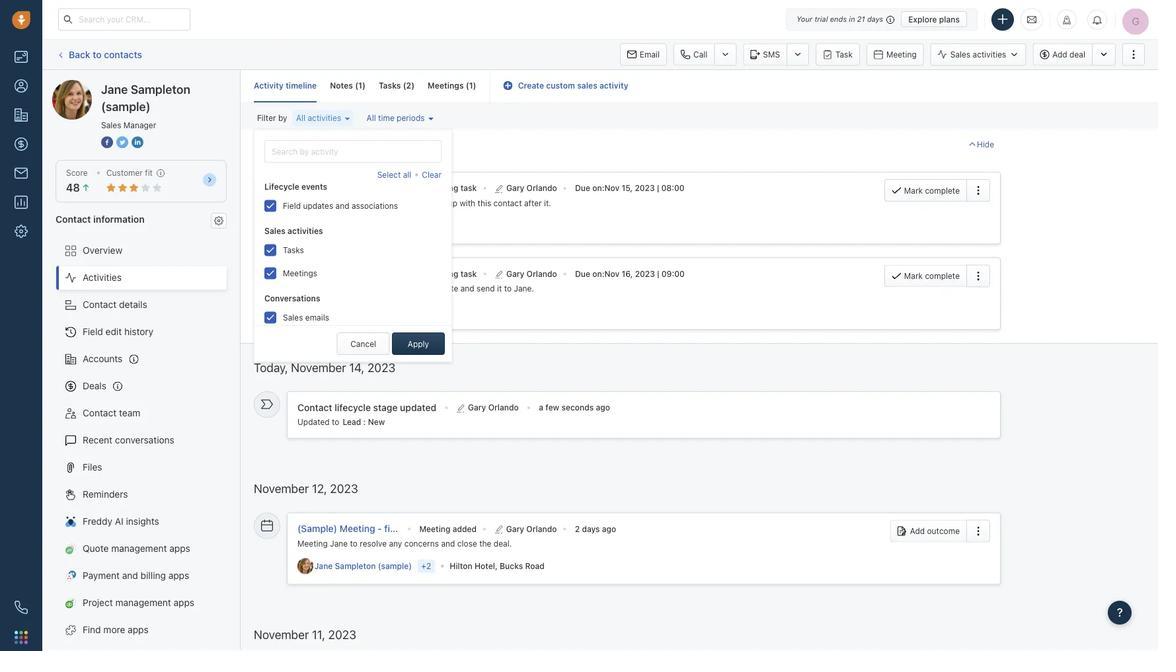 Task type: vqa. For each thing, say whether or not it's contained in the screenshot.
IMPORT CONTACTS
no



Task type: locate. For each thing, give the bounding box(es) containing it.
12,
[[312, 482, 327, 496]]

it.
[[544, 198, 551, 208]]

3 ( from the left
[[466, 81, 469, 90]]

add for add outcome
[[910, 527, 925, 536]]

3 ) from the left
[[473, 81, 476, 90]]

11,
[[312, 628, 325, 642]]

recent
[[83, 435, 113, 446]]

all left time
[[367, 114, 376, 123]]

sales activities down updates
[[265, 226, 323, 235]]

orlando up road
[[527, 524, 557, 534]]

contact down 48
[[56, 213, 91, 224]]

orlando up it.
[[527, 184, 557, 193]]

contact up recent
[[83, 408, 117, 419]]

to inside a few seconds ago updated to lead : new
[[332, 418, 340, 427]]

tasks image for (sample) send the proposal document
[[261, 179, 273, 191]]

with
[[460, 198, 476, 208], [341, 284, 357, 293]]

2 ( from the left
[[403, 81, 406, 90]]

the left deal.
[[480, 539, 492, 548]]

with right up
[[460, 198, 476, 208]]

payment and billing apps
[[83, 570, 189, 581]]

email
[[640, 50, 660, 59]]

facebook circled image
[[101, 135, 113, 149]]

resolve
[[360, 539, 387, 548]]

1 vertical spatial |
[[657, 269, 660, 278]]

2 ) from the left
[[411, 81, 415, 90]]

1 vertical spatial proposal
[[333, 198, 366, 208]]

with left steve
[[341, 284, 357, 293]]

send for (sample) send the proposal document
[[340, 183, 362, 194]]

upcoming down the clear link
[[420, 184, 459, 193]]

2 upcoming from the top
[[420, 269, 459, 278]]

0 horizontal spatial proposal
[[333, 198, 366, 208]]

0 vertical spatial on
[[593, 184, 602, 193]]

november 12, 2023
[[254, 482, 358, 496]]

1 vertical spatial meeting
[[420, 524, 451, 534]]

0 vertical spatial field
[[283, 201, 301, 210]]

pricing right for
[[409, 284, 435, 293]]

0 vertical spatial (sample)
[[298, 183, 337, 194]]

0 vertical spatial sms
[[763, 50, 780, 59]]

tasks for tasks ( 2 )
[[379, 81, 401, 90]]

0 vertical spatial sales activities
[[951, 50, 1007, 59]]

1 left create
[[469, 81, 473, 90]]

and left send
[[461, 284, 475, 293]]

meeting down "explore"
[[887, 50, 917, 59]]

2 tasks image from the top
[[261, 265, 273, 276]]

gary right updated at the bottom
[[468, 403, 486, 412]]

1 complete from the top
[[925, 186, 960, 195]]

1 nov from the top
[[605, 184, 620, 193]]

1 all from the left
[[296, 114, 306, 123]]

payment
[[83, 570, 120, 581]]

management down payment and billing apps
[[115, 598, 171, 608]]

1 for notes ( 1 )
[[358, 81, 362, 90]]

document down (sample) send the proposal document link
[[368, 198, 406, 208]]

(sample) send the proposal document
[[298, 183, 466, 194]]

tasks image down overdue
[[261, 179, 273, 191]]

( up all time periods button
[[403, 81, 406, 90]]

tasks image for (sample) send the pricing quote
[[261, 265, 273, 276]]

updated
[[400, 402, 437, 413]]

explore
[[909, 15, 937, 24]]

upcoming up coordinate with steve for the pricing quote and send it to jane.
[[420, 269, 459, 278]]

project
[[83, 598, 113, 608]]

gary orlando for send the proposal document and follow up with this contact after it.
[[506, 184, 557, 193]]

(sample) down associations
[[378, 221, 412, 230]]

orlando for send the proposal document and follow up with this contact after it.
[[527, 184, 557, 193]]

(sample) inside jane sampleton (sample)
[[101, 99, 151, 113]]

task for document
[[461, 184, 477, 193]]

this
[[478, 198, 491, 208]]

all right by
[[296, 114, 306, 123]]

1 vertical spatial (sample)
[[298, 268, 337, 279]]

due left 15,
[[575, 184, 591, 193]]

(sample) up updates
[[298, 183, 337, 194]]

on for (sample) send the pricing quote
[[593, 269, 602, 278]]

call
[[694, 50, 708, 59]]

jane sampleton (sample) down contacts
[[79, 80, 187, 91]]

1
[[358, 81, 362, 90], [469, 81, 473, 90]]

november left "11,"
[[254, 628, 309, 642]]

1 vertical spatial sms
[[283, 359, 300, 368]]

0 horizontal spatial document
[[368, 198, 406, 208]]

any
[[389, 539, 402, 548]]

upcoming task for (sample) send the proposal document
[[420, 184, 477, 193]]

mark complete for (sample) send the pricing quote
[[905, 272, 960, 281]]

complete
[[925, 186, 960, 195], [925, 272, 960, 281]]

upcoming
[[420, 184, 459, 193], [420, 269, 459, 278]]

2 vertical spatial jane sampleton (sample) link
[[315, 561, 415, 572]]

the up steve
[[365, 268, 379, 279]]

)
[[362, 81, 366, 90], [411, 81, 415, 90], [473, 81, 476, 90]]

explore plans
[[909, 15, 960, 24]]

periods
[[397, 114, 425, 123]]

1 vertical spatial pricing
[[409, 284, 435, 293]]

november left 12,
[[254, 482, 309, 496]]

0 horizontal spatial tasks
[[283, 245, 304, 255]]

0 vertical spatial complete
[[925, 186, 960, 195]]

2 horizontal spatial (
[[466, 81, 469, 90]]

2 all from the left
[[367, 114, 376, 123]]

1 upcoming task from the top
[[420, 184, 477, 193]]

0 vertical spatial mark complete button
[[885, 179, 967, 202]]

sales emails
[[283, 313, 329, 322]]

| left 09:00
[[657, 269, 660, 278]]

1 vertical spatial :
[[602, 269, 605, 278]]

sales activities
[[951, 50, 1007, 59], [265, 226, 323, 235]]

sampleton down resolve at the left
[[335, 562, 376, 571]]

2 days ago
[[575, 524, 617, 534]]

0 horizontal spatial meeting
[[298, 539, 328, 548]]

0 horizontal spatial (
[[355, 81, 358, 90]]

add deal
[[1053, 50, 1086, 59]]

3 jane sampleton (sample) link from the top
[[315, 561, 415, 572]]

nov left the '16,' on the top
[[605, 269, 620, 278]]

2 on from the top
[[593, 269, 602, 278]]

gary orlando
[[506, 184, 557, 193], [506, 269, 557, 278], [468, 403, 519, 412], [506, 524, 557, 534]]

to
[[93, 49, 102, 60], [504, 284, 512, 293], [332, 418, 340, 427], [350, 539, 358, 548]]

1 horizontal spatial tasks
[[379, 81, 401, 90]]

mark complete button for (sample) send the proposal document
[[885, 179, 967, 202]]

(
[[355, 81, 358, 90], [403, 81, 406, 90], [466, 81, 469, 90]]

0 vertical spatial jane sampleton (sample) link
[[315, 220, 415, 232]]

1 horizontal spatial sales activities
[[951, 50, 1007, 59]]

0 vertical spatial 2
[[406, 81, 411, 90]]

( right notes
[[355, 81, 358, 90]]

( for notes
[[355, 81, 358, 90]]

0 horizontal spatial add
[[910, 527, 925, 536]]

0 vertical spatial :
[[602, 184, 605, 193]]

1 horizontal spatial add
[[1053, 50, 1068, 59]]

tasks up coordinate
[[283, 245, 304, 255]]

apps up payment and billing apps
[[169, 543, 190, 554]]

gary orlando up deal.
[[506, 524, 557, 534]]

quote left send
[[437, 284, 459, 293]]

pricing
[[381, 268, 411, 279], [409, 284, 435, 293]]

apps right more
[[128, 625, 149, 636]]

contact
[[56, 213, 91, 224], [83, 299, 117, 310], [298, 402, 332, 413], [83, 408, 117, 419]]

all inside button
[[367, 114, 376, 123]]

1 vertical spatial document
[[368, 198, 406, 208]]

(sample) for (sample) send the pricing quote
[[298, 268, 337, 279]]

(sample) up coordinate
[[298, 268, 337, 279]]

2 1 from the left
[[469, 81, 473, 90]]

jane sampleton (sample) link down steve
[[315, 306, 415, 317]]

proposal down (sample) send the proposal document link
[[333, 198, 366, 208]]

1 vertical spatial jane sampleton (sample) link
[[315, 306, 415, 317]]

sampleton for proposal jane sampleton (sample) link
[[335, 221, 376, 230]]

upcoming for quote
[[420, 269, 459, 278]]

1 vertical spatial management
[[115, 598, 171, 608]]

complete for (sample) send the pricing quote
[[925, 272, 960, 281]]

1 vertical spatial on
[[593, 269, 602, 278]]

jane
[[79, 80, 99, 91], [101, 82, 128, 96], [315, 221, 333, 230], [315, 307, 333, 316], [330, 539, 348, 548], [315, 562, 333, 571]]

0 vertical spatial task
[[461, 184, 477, 193]]

clear link
[[422, 169, 442, 181]]

mark complete button
[[885, 179, 967, 202], [885, 265, 967, 287]]

0 horizontal spatial all
[[296, 114, 306, 123]]

back
[[69, 49, 90, 60]]

sales up facebook circled "icon"
[[101, 120, 121, 130]]

(sample) down for
[[378, 307, 412, 316]]

phone element
[[8, 595, 34, 621]]

0 vertical spatial add
[[1053, 50, 1068, 59]]

1 vertical spatial field
[[83, 326, 103, 337]]

0 horizontal spatial sales activities
[[265, 226, 323, 235]]

due for document
[[575, 184, 591, 193]]

0 vertical spatial tasks image
[[261, 179, 273, 191]]

stage
[[373, 402, 398, 413]]

1 vertical spatial 2
[[575, 524, 580, 534]]

field left edit
[[83, 326, 103, 337]]

1 mark from the top
[[905, 186, 923, 195]]

on left 15,
[[593, 184, 602, 193]]

1 vertical spatial days
[[582, 524, 600, 534]]

apps down payment and billing apps
[[174, 598, 195, 608]]

2 mark complete from the top
[[905, 272, 960, 281]]

meeting down november 12, 2023
[[298, 539, 328, 548]]

sales activities down plans
[[951, 50, 1007, 59]]

09:00
[[662, 269, 685, 278]]

hilton
[[450, 562, 473, 571]]

0 vertical spatial with
[[460, 198, 476, 208]]

2 | from the top
[[657, 269, 660, 278]]

1 | from the top
[[657, 184, 660, 193]]

1 horizontal spatial with
[[460, 198, 476, 208]]

0 vertical spatial upcoming task
[[420, 184, 477, 193]]

jane sampleton (sample) link for pricing
[[315, 306, 415, 317]]

overview
[[83, 245, 122, 256]]

emails
[[305, 313, 329, 322]]

coordinate with steve for the pricing quote and send it to jane.
[[298, 284, 534, 293]]

upcoming
[[311, 139, 353, 150]]

0 vertical spatial meeting
[[887, 50, 917, 59]]

orlando up jane.
[[527, 269, 557, 278]]

0 vertical spatial mark complete
[[905, 186, 960, 195]]

0 vertical spatial days
[[868, 15, 884, 23]]

1 horizontal spatial 1
[[469, 81, 473, 90]]

2 due from the top
[[575, 269, 591, 278]]

sampleton down field updates and associations
[[335, 221, 376, 230]]

add outcome
[[910, 527, 960, 536]]

1 horizontal spatial (
[[403, 81, 406, 90]]

days
[[868, 15, 884, 23], [582, 524, 600, 534]]

gary orlando up jane.
[[506, 269, 557, 278]]

1 vertical spatial tasks
[[283, 245, 304, 255]]

1 upcoming from the top
[[420, 184, 459, 193]]

2 vertical spatial send
[[340, 268, 362, 279]]

outcome
[[928, 527, 960, 536]]

jane sampleton (sample) link for proposal
[[315, 220, 415, 232]]

management
[[111, 543, 167, 554], [115, 598, 171, 608]]

0 vertical spatial nov
[[605, 184, 620, 193]]

create custom sales activity
[[518, 81, 629, 90]]

2 upcoming task from the top
[[420, 269, 477, 278]]

0 vertical spatial november
[[291, 360, 346, 375]]

orlando for coordinate with steve for the pricing quote and send it to jane.
[[527, 269, 557, 278]]

(sample) inside (sample) send the proposal document link
[[298, 183, 337, 194]]

sampleton down steve
[[335, 307, 376, 316]]

1 vertical spatial meetings
[[283, 269, 318, 278]]

2023
[[635, 184, 655, 193], [635, 269, 655, 278], [368, 360, 396, 375], [330, 482, 358, 496], [328, 628, 356, 642]]

2023 right the '16,' on the top
[[635, 269, 655, 278]]

email image
[[1028, 14, 1037, 25]]

1 horizontal spatial all
[[367, 114, 376, 123]]

0 horizontal spatial field
[[83, 326, 103, 337]]

2 complete from the top
[[925, 272, 960, 281]]

contact up updated
[[298, 402, 332, 413]]

nov left 15,
[[605, 184, 620, 193]]

contact down activities
[[83, 299, 117, 310]]

0 horizontal spatial 1
[[358, 81, 362, 90]]

send up steve
[[340, 268, 362, 279]]

1 horizontal spatial meetings
[[428, 81, 464, 90]]

due for quote
[[575, 269, 591, 278]]

1 vertical spatial due
[[575, 269, 591, 278]]

apps
[[169, 543, 190, 554], [168, 570, 189, 581], [174, 598, 195, 608], [128, 625, 149, 636]]

0 horizontal spatial )
[[362, 81, 366, 90]]

1 vertical spatial mark
[[905, 272, 923, 281]]

2 mark complete button from the top
[[885, 265, 967, 287]]

0 vertical spatial send
[[340, 183, 362, 194]]

2 (sample) from the top
[[298, 268, 337, 279]]

(sample) inside (sample) send the pricing quote link
[[298, 268, 337, 279]]

0 horizontal spatial days
[[582, 524, 600, 534]]

2 jane sampleton (sample) link from the top
[[315, 306, 415, 317]]

contact information
[[56, 213, 145, 224]]

create custom sales activity link
[[504, 81, 629, 90]]

filter by
[[257, 114, 287, 123]]

1 mark complete from the top
[[905, 186, 960, 195]]

1 vertical spatial nov
[[605, 269, 620, 278]]

bucks
[[500, 562, 523, 571]]

send down the events
[[298, 198, 317, 208]]

a few seconds ago updated to lead : new
[[298, 403, 610, 427]]

) for meetings ( 1 )
[[473, 81, 476, 90]]

0 vertical spatial meetings
[[428, 81, 464, 90]]

0 vertical spatial due
[[575, 184, 591, 193]]

sampleton up the manager
[[131, 82, 190, 96]]

: left 15,
[[602, 184, 605, 193]]

select all
[[377, 170, 412, 180]]

management for quote
[[111, 543, 167, 554]]

1 vertical spatial add
[[910, 527, 925, 536]]

) for tasks ( 2 )
[[411, 81, 415, 90]]

due left the '16,' on the top
[[575, 269, 591, 278]]

1 due from the top
[[575, 184, 591, 193]]

upcoming task up coordinate with steve for the pricing quote and send it to jane.
[[420, 269, 477, 278]]

| for quote
[[657, 269, 660, 278]]

2 nov from the top
[[605, 269, 620, 278]]

the
[[365, 183, 379, 194], [319, 198, 331, 208], [365, 268, 379, 279], [395, 284, 407, 293], [480, 539, 492, 548]]

gary up deal.
[[506, 524, 524, 534]]

send
[[340, 183, 362, 194], [298, 198, 317, 208], [340, 268, 362, 279]]

(sample) down any
[[378, 562, 412, 571]]

tasks
[[379, 81, 401, 90], [283, 245, 304, 255]]

1 vertical spatial with
[[341, 284, 357, 293]]

send up field updates and associations
[[340, 183, 362, 194]]

management up payment and billing apps
[[111, 543, 167, 554]]

2 mark from the top
[[905, 272, 923, 281]]

gary up contact
[[506, 184, 525, 193]]

linkedin circled image
[[132, 135, 144, 149]]

) left create
[[473, 81, 476, 90]]

0 vertical spatial management
[[111, 543, 167, 554]]

1 horizontal spatial meeting
[[420, 524, 451, 534]]

meeting up 'concerns'
[[420, 524, 451, 534]]

meeting inside button
[[887, 50, 917, 59]]

2023 right 14,
[[368, 360, 396, 375]]

updates
[[303, 201, 333, 210]]

) right notes
[[362, 81, 366, 90]]

upcoming task up up
[[420, 184, 477, 193]]

gary up jane.
[[506, 269, 525, 278]]

gary orlando up 'after'
[[506, 184, 557, 193]]

0 vertical spatial ago
[[596, 403, 610, 412]]

1 for meetings ( 1 )
[[469, 81, 473, 90]]

score
[[66, 168, 88, 178]]

1 vertical spatial upcoming
[[420, 269, 459, 278]]

document up follow
[[422, 183, 466, 194]]

:
[[602, 184, 605, 193], [602, 269, 605, 278], [363, 418, 366, 427]]

1 horizontal spatial )
[[411, 81, 415, 90]]

jane sampleton (sample) link down associations
[[315, 220, 415, 232]]

1 horizontal spatial field
[[283, 201, 301, 210]]

twitter circled image
[[116, 135, 128, 149]]

2 horizontal spatial meeting
[[887, 50, 917, 59]]

deal.
[[494, 539, 512, 548]]

follow
[[424, 198, 446, 208]]

0 vertical spatial |
[[657, 184, 660, 193]]

1 (sample) from the top
[[298, 183, 337, 194]]

tasks for tasks
[[283, 245, 304, 255]]

(sample) up sales manager
[[101, 99, 151, 113]]

add
[[1053, 50, 1068, 59], [910, 527, 925, 536]]

2023 right 15,
[[635, 184, 655, 193]]

tasks image
[[261, 179, 273, 191], [261, 265, 273, 276]]

1 vertical spatial task
[[461, 269, 477, 278]]

2 vertical spatial november
[[254, 628, 309, 642]]

|
[[657, 184, 660, 193], [657, 269, 660, 278]]

apply button
[[392, 333, 445, 355]]

quote up coordinate with steve for the pricing quote and send it to jane.
[[414, 268, 439, 279]]

1 horizontal spatial sms
[[763, 50, 780, 59]]

sales
[[577, 81, 598, 90]]

accounts
[[83, 354, 123, 364]]

apps right billing
[[168, 570, 189, 581]]

0 horizontal spatial with
[[341, 284, 357, 293]]

mark complete button for (sample) send the pricing quote
[[885, 265, 967, 287]]

1 vertical spatial mark complete button
[[885, 265, 967, 287]]

2 vertical spatial meeting
[[298, 539, 328, 548]]

) for notes ( 1 )
[[362, 81, 366, 90]]

1 vertical spatial november
[[254, 482, 309, 496]]

find more apps
[[83, 625, 149, 636]]

task
[[836, 50, 853, 59]]

1 vertical spatial mark complete
[[905, 272, 960, 281]]

upcoming task for (sample) send the pricing quote
[[420, 269, 477, 278]]

all
[[296, 114, 306, 123], [367, 114, 376, 123]]

1 mark complete button from the top
[[885, 179, 967, 202]]

sms inside button
[[763, 50, 780, 59]]

0 vertical spatial tasks
[[379, 81, 401, 90]]

1 ( from the left
[[355, 81, 358, 90]]

november for 11,
[[254, 628, 309, 642]]

| for document
[[657, 184, 660, 193]]

1 vertical spatial complete
[[925, 272, 960, 281]]

today,
[[254, 360, 288, 375]]

upcoming task
[[420, 184, 477, 193], [420, 269, 477, 278]]

contact for contact details
[[83, 299, 117, 310]]

upcoming for document
[[420, 184, 459, 193]]

2
[[406, 81, 411, 90], [575, 524, 580, 534]]

2 horizontal spatial )
[[473, 81, 476, 90]]

1 ) from the left
[[362, 81, 366, 90]]

mark complete for (sample) send the proposal document
[[905, 186, 960, 195]]

1 task from the top
[[461, 184, 477, 193]]

orlando
[[527, 184, 557, 193], [527, 269, 557, 278], [488, 403, 519, 412], [527, 524, 557, 534]]

2 vertical spatial :
[[363, 418, 366, 427]]

proposal down select all link
[[381, 183, 419, 194]]

2 task from the top
[[461, 269, 477, 278]]

( left create
[[466, 81, 469, 90]]

1 tasks image from the top
[[261, 179, 273, 191]]

gary orlando for coordinate with steve for the pricing quote and send it to jane.
[[506, 269, 557, 278]]

1 horizontal spatial 2
[[575, 524, 580, 534]]

the down the events
[[319, 198, 331, 208]]

explore plans link
[[901, 11, 967, 27]]

send for (sample) send the pricing quote
[[340, 268, 362, 279]]

meetings for meetings
[[283, 269, 318, 278]]

( for tasks
[[403, 81, 406, 90]]

0 vertical spatial upcoming
[[420, 184, 459, 193]]

sampleton for jane sampleton (sample) link for pricing
[[335, 307, 376, 316]]

meeting added
[[420, 524, 477, 534]]

jane sampleton (sample) link down resolve at the left
[[315, 561, 415, 572]]

0 vertical spatial mark
[[905, 186, 923, 195]]

1 1 from the left
[[358, 81, 362, 90]]

customer
[[106, 168, 143, 178]]

1 right notes
[[358, 81, 362, 90]]

conversations
[[115, 435, 174, 446]]

1 jane sampleton (sample) link from the top
[[315, 220, 415, 232]]

1 on from the top
[[593, 184, 602, 193]]

(sample) for jane sampleton (sample) link for pricing
[[378, 307, 412, 316]]

seconds
[[562, 403, 594, 412]]

1 vertical spatial sales activities
[[265, 226, 323, 235]]



Task type: describe. For each thing, give the bounding box(es) containing it.
by
[[278, 114, 287, 123]]

1 vertical spatial ago
[[602, 524, 617, 534]]

(sample) send the proposal document link
[[298, 183, 466, 194]]

2023 right 12,
[[330, 482, 358, 496]]

: inside a few seconds ago updated to lead : new
[[363, 418, 366, 427]]

0 horizontal spatial sms
[[283, 359, 300, 368]]

sampleton down contacts
[[102, 80, 147, 91]]

management for project
[[115, 598, 171, 608]]

freddy ai insights
[[83, 516, 159, 527]]

meetings for meetings ( 1 )
[[428, 81, 464, 90]]

hide
[[977, 140, 995, 149]]

all activities link
[[293, 110, 354, 126]]

and left follow
[[408, 198, 422, 208]]

: for (sample) send the pricing quote
[[602, 269, 605, 278]]

( for meetings
[[466, 81, 469, 90]]

lifecycle
[[335, 402, 371, 413]]

orlando for meeting jane to resolve any concerns and close the deal.
[[527, 524, 557, 534]]

details
[[119, 299, 147, 310]]

up
[[448, 198, 458, 208]]

to left resolve at the left
[[350, 539, 358, 548]]

sales down lifecycle at the left
[[265, 226, 286, 235]]

jane sampleton (sample) down resolve at the left
[[315, 562, 412, 571]]

0 horizontal spatial 2
[[406, 81, 411, 90]]

48
[[66, 182, 80, 194]]

ago inside a few seconds ago updated to lead : new
[[596, 403, 610, 412]]

meeting for meeting jane to resolve any concerns and close the deal.
[[298, 539, 328, 548]]

timeline
[[286, 81, 317, 90]]

information
[[93, 213, 145, 224]]

filter
[[257, 114, 276, 123]]

to right "it"
[[504, 284, 512, 293]]

contact lifecycle stage updated
[[298, 402, 437, 413]]

activities
[[83, 272, 122, 283]]

1 horizontal spatial document
[[422, 183, 466, 194]]

apps for project management apps
[[174, 598, 195, 608]]

back to contacts link
[[56, 44, 143, 65]]

jane inside jane sampleton (sample)
[[101, 82, 128, 96]]

files
[[83, 462, 102, 473]]

back to contacts
[[69, 49, 142, 60]]

project management apps
[[83, 598, 195, 608]]

task button
[[816, 43, 860, 66]]

send
[[477, 284, 495, 293]]

48 button
[[66, 182, 91, 194]]

deals
[[83, 381, 106, 392]]

sales manager
[[101, 120, 156, 130]]

history
[[124, 326, 154, 337]]

: for (sample) send the proposal document
[[602, 184, 605, 193]]

jane sampleton (sample) up the manager
[[101, 82, 190, 113]]

the right for
[[395, 284, 407, 293]]

ends
[[830, 15, 847, 23]]

trial
[[815, 15, 828, 23]]

(sample) send the pricing quote
[[298, 268, 439, 279]]

mark for (sample) send the proposal document
[[905, 186, 923, 195]]

all
[[403, 170, 412, 180]]

gary for it
[[506, 269, 525, 278]]

freshworks switcher image
[[15, 631, 28, 644]]

associations
[[352, 201, 398, 210]]

1 vertical spatial send
[[298, 198, 317, 208]]

concerns
[[405, 539, 439, 548]]

gary orlando left a
[[468, 403, 519, 412]]

0 vertical spatial quote
[[414, 268, 439, 279]]

task for quote
[[461, 269, 477, 278]]

november for 12,
[[254, 482, 309, 496]]

select
[[377, 170, 401, 180]]

contact for contact lifecycle stage updated
[[298, 402, 332, 413]]

jane sampleton (sample) down associations
[[315, 221, 412, 230]]

stage change image
[[261, 398, 273, 410]]

14,
[[349, 360, 365, 375]]

manager
[[124, 120, 156, 130]]

edit
[[106, 326, 122, 337]]

mark for (sample) send the pricing quote
[[905, 272, 923, 281]]

add for add deal
[[1053, 50, 1068, 59]]

insights
[[126, 516, 159, 527]]

to right back
[[93, 49, 102, 60]]

apply
[[408, 339, 429, 349]]

contact team
[[83, 408, 140, 419]]

on for (sample) send the proposal document
[[593, 184, 602, 193]]

field for field edit history
[[83, 326, 103, 337]]

after
[[524, 198, 542, 208]]

events
[[302, 182, 327, 191]]

conversations
[[265, 294, 320, 303]]

all activities
[[296, 114, 341, 123]]

steve
[[359, 284, 380, 293]]

new
[[368, 418, 385, 427]]

(sample) up the manager
[[150, 80, 187, 91]]

time
[[378, 114, 395, 123]]

meetings ( 1 )
[[428, 81, 476, 90]]

0 vertical spatial pricing
[[381, 268, 411, 279]]

(sample) for proposal jane sampleton (sample) link
[[378, 221, 412, 230]]

road
[[525, 562, 545, 571]]

add outcome button
[[891, 520, 967, 542]]

1 horizontal spatial proposal
[[381, 183, 419, 194]]

orlando left a
[[488, 403, 519, 412]]

the up associations
[[365, 183, 379, 194]]

all for all activities
[[296, 114, 306, 123]]

team
[[119, 408, 140, 419]]

hilton hotel, bucks road
[[450, 562, 545, 571]]

fit
[[145, 168, 153, 178]]

jane sampleton (sample) down steve
[[315, 307, 412, 316]]

and right updates
[[336, 201, 350, 210]]

15,
[[622, 184, 633, 193]]

gary for contact
[[506, 184, 525, 193]]

quote management apps
[[83, 543, 190, 554]]

and down meeting added
[[441, 539, 455, 548]]

field for field updates and associations
[[283, 201, 301, 210]]

meetings image
[[261, 520, 273, 532]]

and left billing
[[122, 570, 138, 581]]

phone image
[[15, 601, 28, 614]]

billing
[[141, 570, 166, 581]]

your
[[797, 15, 813, 23]]

contact for contact information
[[56, 213, 91, 224]]

apps for find more apps
[[128, 625, 149, 636]]

Search by activity text field
[[265, 140, 442, 163]]

field edit history
[[83, 326, 154, 337]]

field updates and associations
[[283, 201, 398, 210]]

sales down conversations
[[283, 313, 303, 322]]

(sample) for 1st jane sampleton (sample) link from the bottom of the page
[[378, 562, 412, 571]]

it
[[497, 284, 502, 293]]

sampleton inside jane sampleton (sample)
[[131, 82, 190, 96]]

create
[[518, 81, 544, 90]]

added
[[453, 524, 477, 534]]

16,
[[622, 269, 633, 278]]

custom
[[546, 81, 575, 90]]

reminders
[[83, 489, 128, 500]]

lifecycle
[[265, 182, 299, 191]]

all time periods
[[367, 114, 425, 123]]

lifecycle events
[[265, 182, 327, 191]]

nov for (sample) send the proposal document
[[605, 184, 620, 193]]

08:00
[[662, 184, 685, 193]]

gary for deal.
[[506, 524, 524, 534]]

apps for quote management apps
[[169, 543, 190, 554]]

clear
[[422, 170, 442, 180]]

find
[[83, 625, 101, 636]]

all for all time periods
[[367, 114, 376, 123]]

nov for (sample) send the pricing quote
[[605, 269, 620, 278]]

sales down plans
[[951, 50, 971, 59]]

gary orlando for meeting jane to resolve any concerns and close the deal.
[[506, 524, 557, 534]]

hotel,
[[475, 562, 498, 571]]

freddy
[[83, 516, 112, 527]]

coordinate
[[298, 284, 339, 293]]

2023 right "11,"
[[328, 628, 356, 642]]

contact for contact team
[[83, 408, 117, 419]]

cancel
[[351, 339, 376, 349]]

customer fit
[[106, 168, 153, 178]]

activity
[[600, 81, 629, 90]]

Search your CRM... text field
[[58, 8, 190, 31]]

sampleton for 1st jane sampleton (sample) link from the bottom of the page
[[335, 562, 376, 571]]

meeting for meeting
[[887, 50, 917, 59]]

1 vertical spatial quote
[[437, 284, 459, 293]]

meeting for meeting added
[[420, 524, 451, 534]]

all time periods button
[[363, 110, 437, 126]]

in
[[849, 15, 856, 23]]

(sample) for (sample) send the proposal document
[[298, 183, 337, 194]]

1 horizontal spatial days
[[868, 15, 884, 23]]

complete for (sample) send the proposal document
[[925, 186, 960, 195]]

select all link
[[377, 169, 412, 181]]

email button
[[620, 43, 667, 66]]

and right overdue
[[293, 139, 309, 150]]

mng settings image
[[214, 216, 224, 225]]



